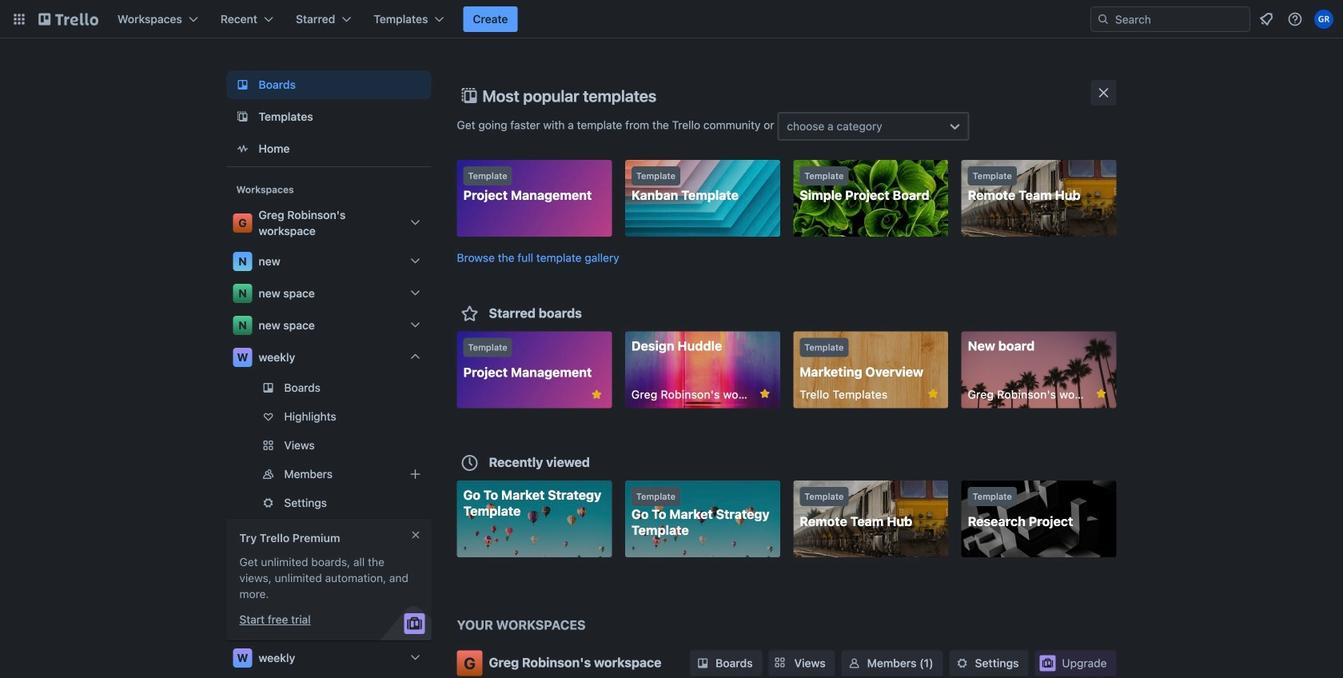 Task type: vqa. For each thing, say whether or not it's contained in the screenshot.
Template Board icon
yes



Task type: locate. For each thing, give the bounding box(es) containing it.
primary element
[[0, 0, 1343, 38]]

0 horizontal spatial sm image
[[695, 655, 711, 671]]

click to unstar this board. it will be removed from your starred list. image
[[758, 387, 772, 401], [590, 387, 604, 402]]

template board image
[[233, 107, 252, 126]]

back to home image
[[38, 6, 98, 32]]

Search field
[[1091, 6, 1251, 32]]

1 horizontal spatial sm image
[[954, 655, 970, 671]]

sm image
[[695, 655, 711, 671], [954, 655, 970, 671]]



Task type: describe. For each thing, give the bounding box(es) containing it.
search image
[[1097, 13, 1110, 26]]

0 horizontal spatial click to unstar this board. it will be removed from your starred list. image
[[590, 387, 604, 402]]

add image
[[406, 465, 425, 484]]

greg robinson (gregrobinson96) image
[[1314, 10, 1334, 29]]

2 sm image from the left
[[954, 655, 970, 671]]

1 sm image from the left
[[695, 655, 711, 671]]

open information menu image
[[1287, 11, 1303, 27]]

sm image
[[846, 655, 862, 671]]

0 notifications image
[[1257, 10, 1276, 29]]

1 horizontal spatial click to unstar this board. it will be removed from your starred list. image
[[758, 387, 772, 401]]

board image
[[233, 75, 252, 94]]

home image
[[233, 139, 252, 158]]



